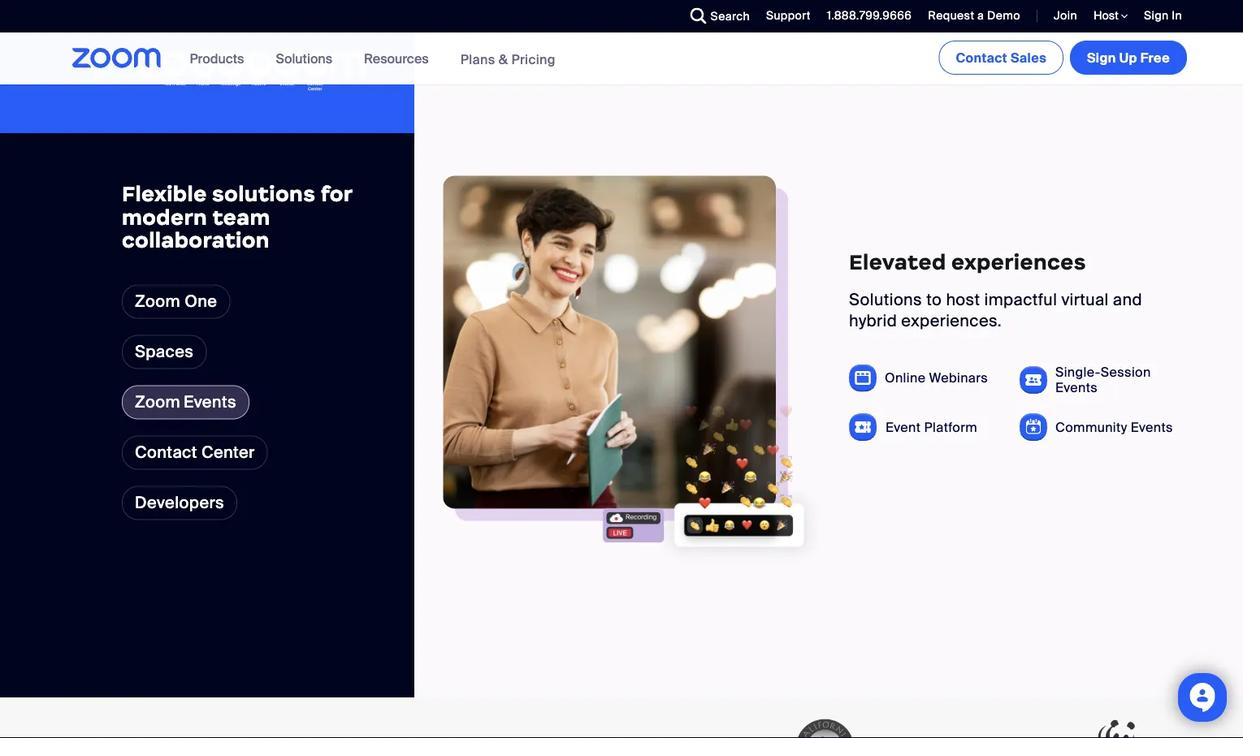 Task type: vqa. For each thing, say whether or not it's contained in the screenshot.
Zoom Contact Center TAB
yes



Task type: describe. For each thing, give the bounding box(es) containing it.
session
[[1101, 364, 1151, 381]]

zoom for zoom events
[[135, 392, 180, 413]]

in
[[1172, 8, 1182, 23]]

hybrid
[[849, 311, 897, 332]]

community
[[1056, 419, 1128, 436]]

events for zoom events
[[184, 392, 236, 413]]

to
[[927, 290, 942, 311]]

join link left "host"
[[1042, 0, 1082, 33]]

solutions for solutions to host impactful virtual and hybrid experiences.
[[849, 290, 922, 311]]

plans
[[460, 51, 495, 68]]

platform
[[924, 419, 978, 436]]

contact sales
[[956, 49, 1047, 66]]

zoom one tab
[[122, 285, 230, 319]]

event
[[886, 419, 921, 436]]

team
[[212, 204, 270, 230]]

&
[[499, 51, 508, 68]]

products
[[190, 50, 244, 67]]

elevated
[[849, 249, 946, 275]]

online
[[885, 370, 926, 387]]

sign up free button
[[1070, 41, 1187, 75]]

plans & pricing
[[460, 51, 556, 68]]

flexible solutions for modern team collaboration tab list
[[122, 285, 268, 470]]

sales
[[1011, 49, 1047, 66]]

support
[[766, 8, 811, 23]]

california state parks logo image
[[768, 710, 882, 739]]

experiences.
[[902, 311, 1002, 332]]

products button
[[190, 33, 251, 85]]

sign for sign in
[[1144, 8, 1169, 23]]

and
[[1113, 290, 1143, 311]]

center
[[201, 442, 255, 463]]

one
[[185, 291, 217, 312]]

solutions
[[212, 180, 316, 207]]

request
[[928, 8, 975, 23]]

host button
[[1094, 8, 1128, 24]]

modern
[[122, 204, 207, 230]]

online webinars link
[[885, 370, 988, 387]]

single-session events link
[[1056, 364, 1187, 396]]

contact center
[[135, 442, 255, 463]]

online webinars
[[885, 370, 988, 387]]

event platform
[[886, 419, 978, 436]]

community events
[[1056, 419, 1173, 436]]

sign in
[[1144, 8, 1182, 23]]



Task type: locate. For each thing, give the bounding box(es) containing it.
request a demo
[[928, 8, 1021, 23]]

zoom inside zoom events 'tab'
[[135, 392, 180, 413]]

sign inside button
[[1087, 49, 1116, 66]]

solutions inside solutions to host impactful virtual and hybrid experiences.
[[849, 290, 922, 311]]

meetings navigation
[[936, 33, 1191, 78]]

plans & pricing link
[[460, 51, 556, 68], [460, 51, 556, 68]]

for
[[321, 180, 352, 207]]

sign left up
[[1087, 49, 1116, 66]]

events
[[1056, 379, 1098, 396], [184, 392, 236, 413], [1131, 419, 1173, 436]]

free
[[1141, 49, 1170, 66]]

flexible solutions for modern team collaboration
[[122, 180, 352, 254]]

zoom contact center tab
[[122, 436, 268, 470]]

0 vertical spatial zoom
[[135, 291, 180, 312]]

contact sales link
[[939, 41, 1064, 75]]

0 vertical spatial solutions
[[276, 50, 332, 67]]

single-session events
[[1056, 364, 1151, 396]]

contact down zoom events 'tab'
[[135, 442, 197, 463]]

events up "contact center"
[[184, 392, 236, 413]]

event platform link
[[886, 419, 978, 436]]

support link
[[754, 0, 815, 33], [766, 8, 811, 23]]

zoom inside the zoom one tab
[[135, 291, 180, 312]]

pricing
[[512, 51, 556, 68]]

0 vertical spatial contact
[[956, 49, 1008, 66]]

contact for contact sales
[[956, 49, 1008, 66]]

contact for contact center
[[135, 442, 197, 463]]

elevated experiences
[[849, 249, 1086, 275]]

request a demo link
[[916, 0, 1025, 33], [928, 8, 1021, 23]]

up
[[1120, 49, 1137, 66]]

sign up free
[[1087, 49, 1170, 66]]

host
[[1094, 8, 1122, 23]]

zoom for zoom one
[[135, 291, 180, 312]]

1 horizontal spatial solutions
[[849, 290, 922, 311]]

0 vertical spatial sign
[[1144, 8, 1169, 23]]

events inside 'tab'
[[184, 392, 236, 413]]

0 horizontal spatial contact
[[135, 442, 197, 463]]

flexible
[[122, 180, 207, 207]]

sign
[[1144, 8, 1169, 23], [1087, 49, 1116, 66]]

host
[[946, 290, 980, 311]]

solutions button
[[276, 33, 340, 85]]

wwf logo image
[[1061, 710, 1174, 739]]

1 vertical spatial zoom
[[135, 392, 180, 413]]

resources button
[[364, 33, 436, 85]]

sign in link
[[1132, 0, 1191, 33], [1144, 8, 1182, 23]]

zoom interface icon - webinar recording & reactions image
[[592, 385, 825, 568]]

events up the community
[[1056, 379, 1098, 396]]

community events link
[[1056, 419, 1173, 436]]

zoom up "contact center"
[[135, 392, 180, 413]]

1 vertical spatial contact
[[135, 442, 197, 463]]

resources
[[364, 50, 429, 67]]

product information navigation
[[178, 33, 568, 86]]

events down single-session events link
[[1131, 419, 1173, 436]]

search
[[711, 9, 750, 24]]

1.888.799.9666 button
[[815, 0, 916, 33], [827, 8, 912, 23]]

contact down a
[[956, 49, 1008, 66]]

solutions for solutions
[[276, 50, 332, 67]]

zoom one
[[135, 291, 217, 312]]

demo
[[987, 8, 1021, 23]]

impactful
[[985, 290, 1057, 311]]

1 horizontal spatial events
[[1056, 379, 1098, 396]]

events inside single-session events
[[1056, 379, 1098, 396]]

1 vertical spatial solutions
[[849, 290, 922, 311]]

2 horizontal spatial events
[[1131, 419, 1173, 436]]

1.888.799.9666
[[827, 8, 912, 23]]

1 vertical spatial sign
[[1087, 49, 1116, 66]]

zoom events
[[135, 392, 236, 413]]

banner
[[53, 33, 1191, 86]]

3 / 5 group
[[414, 11, 1243, 698]]

join link
[[1042, 0, 1082, 33], [1054, 8, 1078, 23]]

solutions
[[276, 50, 332, 67], [849, 290, 922, 311]]

zoom logo image
[[72, 48, 161, 68]]

solutions inside dropdown button
[[276, 50, 332, 67]]

search button
[[678, 0, 754, 33]]

single-
[[1056, 364, 1101, 381]]

experiences
[[952, 249, 1086, 275]]

solutions to host impactful virtual and hybrid experiences.
[[849, 290, 1143, 332]]

join link up meetings navigation
[[1054, 8, 1078, 23]]

events for community events
[[1131, 419, 1173, 436]]

contact
[[956, 49, 1008, 66], [135, 442, 197, 463]]

zoom events tab
[[122, 386, 249, 420]]

1 zoom from the top
[[135, 291, 180, 312]]

zoom
[[135, 291, 180, 312], [135, 392, 180, 413]]

a
[[978, 8, 984, 23]]

webinars
[[929, 370, 988, 387]]

0 horizontal spatial sign
[[1087, 49, 1116, 66]]

zoom left the one
[[135, 291, 180, 312]]

zoom unified communication platform image
[[138, 51, 366, 93]]

1 horizontal spatial contact
[[956, 49, 1008, 66]]

2 zoom from the top
[[135, 392, 180, 413]]

1 horizontal spatial sign
[[1144, 8, 1169, 23]]

contact inside "zoom contact center" tab
[[135, 442, 197, 463]]

banner containing contact sales
[[53, 33, 1191, 86]]

contact inside contact sales 'link'
[[956, 49, 1008, 66]]

sign left in
[[1144, 8, 1169, 23]]

collaboration
[[122, 227, 270, 254]]

0 horizontal spatial solutions
[[276, 50, 332, 67]]

join
[[1054, 8, 1078, 23]]

0 horizontal spatial events
[[184, 392, 236, 413]]

virtual
[[1062, 290, 1109, 311]]

sign for sign up free
[[1087, 49, 1116, 66]]



